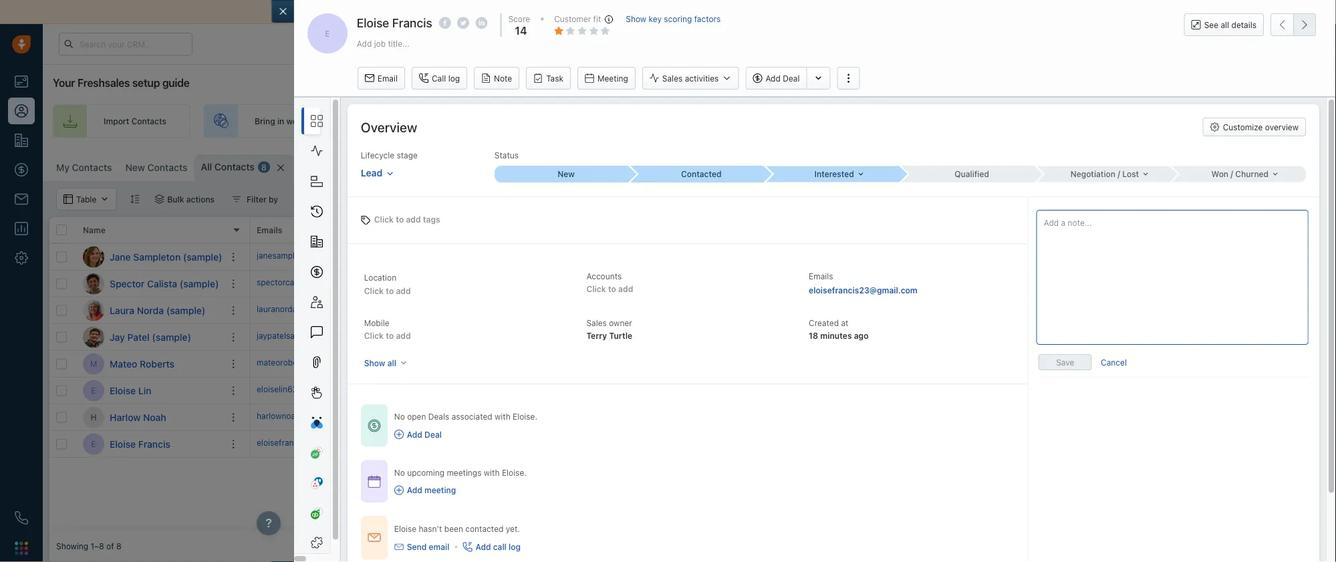 Task type: vqa. For each thing, say whether or not it's contained in the screenshot.


Task type: describe. For each thing, give the bounding box(es) containing it.
upcoming
[[407, 468, 444, 477]]

activities
[[685, 73, 719, 83]]

sales
[[602, 6, 625, 17]]

eloise left lin
[[110, 385, 136, 396]]

press space to select this row. row containing jane sampleton (sample)
[[49, 244, 250, 271]]

bring in website leads link
[[204, 104, 363, 138]]

jaypatelsample@gmail.com + click to add
[[257, 331, 409, 340]]

new for new
[[558, 170, 575, 179]]

press space to select this row. row containing laura norda (sample)
[[49, 297, 250, 324]]

1 vertical spatial eloisefrancis23@gmail.com link
[[257, 437, 360, 451]]

turtle for jaypatelsample@gmail.com + click to add
[[796, 332, 818, 342]]

terry turtle for jaypatelsample@gmail.com + click to add
[[774, 332, 818, 342]]

press space to select this row. row containing mateo roberts
[[49, 351, 250, 378]]

data
[[627, 6, 647, 17]]

container_wx8msf4aqz5i3rn1 image left upcoming
[[367, 475, 381, 488]]

jane sampleton (sample)
[[110, 251, 222, 262]]

eloise lin link
[[110, 384, 151, 397]]

import contacts for 'import contacts' link
[[104, 116, 166, 126]]

all for your
[[568, 6, 578, 17]]

12 more...
[[315, 163, 354, 172]]

1 vertical spatial log
[[509, 542, 521, 552]]

owner
[[609, 318, 632, 328]]

press space to select this row. row containing jaypatelsample@gmail.com
[[250, 324, 1329, 351]]

0 vertical spatial with
[[495, 412, 510, 421]]

sales for sales owner terry turtle
[[586, 318, 607, 328]]

terry turtle for spectorcalista@gmail.com 3684945781
[[774, 279, 818, 288]]

deals
[[428, 412, 449, 421]]

techcave
[[958, 279, 994, 288]]

jane sampleton (sample) link
[[110, 250, 222, 264]]

click inside location click to add
[[364, 286, 384, 295]]

press space to select this row. row containing lauranordasample@gmail.com
[[250, 297, 1329, 324]]

widgetz.io (sample)
[[958, 252, 1034, 262]]

2 vertical spatial all
[[387, 358, 396, 368]]

log inside call log button
[[448, 74, 460, 83]]

interested button
[[765, 166, 900, 182]]

import contacts for import contacts button
[[1157, 161, 1220, 170]]

12 more... button
[[297, 158, 361, 177]]

container_wx8msf4aqz5i3rn1 image for add call log
[[463, 542, 472, 552]]

details
[[1231, 20, 1257, 29]]

mateo
[[110, 358, 137, 369]]

eloise francis inside press space to select this row. row
[[110, 438, 170, 449]]

customize overview button
[[1203, 118, 1306, 136]]

jaypatelsample@gmail.com link
[[257, 330, 359, 344]]

harlow noah
[[110, 412, 166, 423]]

patel
[[127, 332, 150, 343]]

have
[[706, 6, 727, 17]]

lead link
[[361, 161, 394, 180]]

roberts
[[140, 358, 174, 369]]

+ add task
[[457, 413, 498, 422]]

add meeting link
[[394, 484, 527, 496]]

15 grid
[[49, 216, 1329, 530]]

bring
[[255, 116, 275, 126]]

show for show all
[[364, 358, 385, 368]]

emails for emails
[[257, 225, 282, 235]]

send email
[[407, 542, 449, 552]]

harlownoah1@gmail.com
[[257, 411, 350, 421]]

0 vertical spatial eloise.
[[513, 412, 537, 421]]

phone image
[[15, 511, 28, 525]]

name row
[[49, 217, 250, 244]]

j image
[[83, 246, 104, 268]]

press space to select this row. row containing 15
[[250, 378, 1329, 404]]

show for show key scoring factors
[[626, 14, 646, 24]]

bulk actions button
[[146, 188, 223, 211]]

l image
[[83, 300, 104, 321]]

eloisefrancis23@gmail.com + click to add
[[257, 438, 409, 447]]

note
[[494, 74, 512, 83]]

container_wx8msf4aqz5i3rn1 image inside add deal link
[[394, 430, 404, 439]]

0 vertical spatial eloisefrancis23@gmail.com link
[[809, 283, 918, 297]]

turtle for spectorcalista@gmail.com 3684945781
[[796, 279, 818, 288]]

website
[[286, 116, 316, 126]]

eloise francis inside overview dialog
[[357, 15, 432, 30]]

press space to select this row. row containing jay patel (sample)
[[49, 324, 250, 351]]

cancel
[[1101, 358, 1127, 367]]

you
[[662, 6, 678, 17]]

0 vertical spatial import
[[536, 6, 565, 17]]

don't
[[681, 6, 704, 17]]

turtle inside 'sales owner terry turtle'
[[609, 331, 632, 340]]

job
[[374, 39, 386, 48]]

location click to add
[[364, 273, 411, 295]]

janesampleton@gmail.com link
[[257, 250, 358, 264]]

leads
[[319, 116, 339, 126]]

1 vertical spatial eloise.
[[502, 468, 527, 477]]

acme inc (sample) link
[[958, 306, 1029, 315]]

your
[[580, 6, 600, 17]]

1 vertical spatial 8
[[116, 541, 121, 551]]

new link
[[494, 166, 630, 183]]

press space to select this row. row containing spectorcalista@gmail.com
[[250, 271, 1329, 297]]

in
[[277, 116, 284, 126]]

norda
[[137, 305, 164, 316]]

lauranordasample@gmail.com
[[257, 304, 370, 314]]

e for eloise lin
[[91, 386, 96, 395]]

add inside 15 row group
[[464, 413, 479, 422]]

press space to select this row. row containing spector calista (sample)
[[49, 271, 250, 297]]

spector calista (sample)
[[110, 278, 219, 289]]

send email image
[[1204, 39, 1213, 50]]

setup
[[132, 77, 160, 89]]

contacts inside button
[[1185, 161, 1220, 170]]

add inside button
[[1274, 161, 1290, 170]]

bulk actions
[[167, 194, 215, 204]]

from
[[764, 6, 785, 17]]

all for details
[[1221, 20, 1229, 29]]

add left call on the bottom left of the page
[[475, 542, 491, 552]]

mateoroberts871@gmail.com
[[257, 358, 367, 367]]

phone element
[[8, 505, 35, 531]]

jay patel (sample)
[[110, 332, 191, 343]]

see
[[1204, 20, 1218, 29]]

e inside dialog
[[325, 29, 330, 38]]

title...
[[388, 39, 409, 48]]

accounts click to add
[[586, 272, 633, 294]]

eloisefrancis23@gmail.com inside press space to select this row. row
[[257, 438, 360, 447]]

email
[[429, 542, 449, 552]]

+ click to add for harlownoah1@gmail.com
[[357, 411, 409, 421]]

3684945781
[[357, 278, 406, 287]]

overview dialog
[[271, 0, 1336, 562]]

import contacts button
[[1139, 154, 1227, 177]]

acme inc (sample)
[[958, 306, 1029, 315]]

cancel link
[[1101, 356, 1127, 368]]

meeting
[[424, 485, 456, 495]]

terry for jaypatelsample@gmail.com + click to add
[[774, 332, 793, 342]]

eloise lin
[[110, 385, 151, 396]]

see all details button
[[1184, 13, 1264, 36]]

spector
[[110, 278, 145, 289]]

(sample) for laura norda (sample)
[[166, 305, 205, 316]]

add inside button
[[766, 73, 781, 83]]

spectorcalista@gmail.com 3684945781
[[257, 278, 406, 287]]

facebook circled image
[[439, 15, 451, 30]]

customize for customize table
[[1061, 161, 1102, 170]]

1–8
[[91, 541, 104, 551]]

at
[[841, 318, 848, 328]]

to inside accounts click to add
[[608, 284, 616, 294]]

score
[[508, 14, 530, 24]]

add meeting
[[407, 485, 456, 495]]

(sample) for acme inc (sample)
[[995, 306, 1029, 315]]

⌘ o
[[368, 163, 384, 172]]

no for no open deals associated with eloise.
[[394, 412, 405, 421]]

show key scoring factors link
[[626, 13, 721, 38]]



Task type: locate. For each thing, give the bounding box(es) containing it.
eloise down harlow
[[110, 438, 136, 449]]

import contacts link
[[53, 104, 190, 138]]

sales left owner
[[586, 318, 607, 328]]

click
[[374, 215, 394, 224], [586, 284, 606, 294], [364, 286, 384, 295], [364, 331, 384, 340], [364, 331, 383, 340], [364, 358, 383, 367], [364, 385, 383, 394], [364, 411, 383, 421], [364, 438, 383, 447]]

2 + click to add from the top
[[357, 385, 409, 394]]

laura norda (sample) link
[[110, 304, 205, 317]]

no upcoming meetings with eloise.
[[394, 468, 527, 477]]

1 vertical spatial add deal
[[407, 430, 442, 439]]

0 horizontal spatial log
[[448, 74, 460, 83]]

turtle
[[796, 279, 818, 288], [609, 331, 632, 340], [796, 332, 818, 342]]

francis up title...
[[392, 15, 432, 30]]

customize table button
[[1040, 154, 1133, 177]]

+
[[357, 331, 362, 340], [357, 358, 362, 367], [357, 385, 362, 394], [357, 411, 362, 421], [457, 413, 462, 422], [357, 438, 362, 447]]

1 vertical spatial deal
[[424, 430, 442, 439]]

1 horizontal spatial show
[[626, 14, 646, 24]]

add inside 'link'
[[407, 485, 422, 495]]

show left key
[[626, 14, 646, 24]]

import right lost
[[1157, 161, 1183, 170]]

0 vertical spatial eloise francis
[[357, 15, 432, 30]]

press space to select this row. row containing eloisefrancis23@gmail.com
[[250, 431, 1329, 458]]

add left task
[[464, 413, 479, 422]]

yet.
[[506, 524, 520, 533]]

jay
[[110, 332, 125, 343]]

1 vertical spatial qualified
[[873, 279, 907, 288]]

1 horizontal spatial deal
[[783, 73, 800, 83]]

close image
[[1316, 9, 1323, 15]]

contacted link
[[630, 166, 765, 183]]

2 vertical spatial + click to add
[[357, 411, 409, 421]]

/ inside button
[[1231, 170, 1233, 179]]

container_wx8msf4aqz5i3rn1 image for add meeting
[[394, 486, 404, 495]]

jaypatelsample@gmail.com
[[257, 331, 359, 340]]

/ left lost
[[1118, 170, 1120, 179]]

francis inside overview dialog
[[392, 15, 432, 30]]

sales left activities at the right
[[662, 73, 683, 83]]

0 horizontal spatial emails
[[257, 225, 282, 235]]

0 vertical spatial deal
[[783, 73, 800, 83]]

no left open
[[394, 412, 405, 421]]

email button
[[357, 67, 405, 90]]

2 vertical spatial import
[[1157, 161, 1183, 170]]

filter by
[[247, 194, 278, 204]]

1 vertical spatial e
[[91, 386, 96, 395]]

add down open
[[407, 430, 422, 439]]

12
[[315, 163, 324, 172]]

0 horizontal spatial import contacts
[[104, 116, 166, 126]]

(sample) right 'sampleton'
[[183, 251, 222, 262]]

harlownoah1@gmail.com link
[[257, 410, 350, 425]]

1 no from the top
[[394, 412, 405, 421]]

/ inside 'button'
[[1118, 170, 1120, 179]]

1 / from the left
[[1118, 170, 1120, 179]]

0 vertical spatial show
[[626, 14, 646, 24]]

new inside overview dialog
[[558, 170, 575, 179]]

what's new image
[[1239, 40, 1248, 49]]

scratch.
[[788, 6, 824, 17]]

add contact
[[1274, 161, 1323, 170]]

/ for negotiation
[[1118, 170, 1120, 179]]

inc
[[982, 306, 993, 315]]

0 vertical spatial emails
[[257, 225, 282, 235]]

container_wx8msf4aqz5i3rn1 image for bulk actions
[[155, 194, 164, 204]]

/ right won
[[1231, 170, 1233, 179]]

2 vertical spatial e
[[91, 439, 96, 449]]

sales activities button
[[642, 67, 745, 90], [642, 67, 739, 90]]

import for import contacts button
[[1157, 161, 1183, 170]]

container_wx8msf4aqz5i3rn1 image left bulk
[[155, 194, 164, 204]]

deal inside add deal button
[[783, 73, 800, 83]]

sales owner terry turtle
[[586, 318, 632, 340]]

0 vertical spatial qualified
[[954, 170, 989, 179]]

click inside mobile click to add
[[364, 331, 384, 340]]

1 horizontal spatial import contacts
[[1157, 161, 1220, 170]]

interested link
[[765, 166, 900, 182]]

(sample) for jane sampleton (sample)
[[183, 251, 222, 262]]

contacted
[[465, 524, 504, 533]]

(sample) inside the laura norda (sample) link
[[166, 305, 205, 316]]

e for eloise francis
[[91, 439, 96, 449]]

new contacts button
[[119, 154, 194, 181], [125, 162, 187, 173]]

show down mobile click to add in the left bottom of the page
[[364, 358, 385, 368]]

terry turtle up created
[[774, 279, 818, 288]]

eloise francis down harlow noah link
[[110, 438, 170, 449]]

add job title...
[[357, 39, 409, 48]]

acme
[[958, 306, 980, 315]]

emails down by
[[257, 225, 282, 235]]

1 vertical spatial sales
[[586, 318, 607, 328]]

0 horizontal spatial qualified
[[873, 279, 907, 288]]

eloise francis up title...
[[357, 15, 432, 30]]

3 + click to add from the top
[[357, 411, 409, 421]]

sampleton
[[133, 251, 181, 262]]

import contacts group
[[1139, 154, 1250, 177]]

press space to select this row. row containing eloise francis
[[49, 431, 250, 458]]

1 vertical spatial customize
[[1061, 161, 1102, 170]]

container_wx8msf4aqz5i3rn1 image inside bulk actions button
[[155, 194, 164, 204]]

0 vertical spatial sales
[[662, 73, 683, 83]]

1 vertical spatial emails
[[809, 272, 833, 281]]

1 horizontal spatial log
[[509, 542, 521, 552]]

(sample) right the inc
[[995, 306, 1029, 315]]

interested
[[814, 170, 854, 179]]

your
[[53, 77, 75, 89]]

customize for customize overview
[[1223, 122, 1263, 132]]

emails inside 15 grid
[[257, 225, 282, 235]]

add down upcoming
[[407, 485, 422, 495]]

1 terry turtle from the top
[[774, 279, 818, 288]]

no for no upcoming meetings with eloise.
[[394, 468, 405, 477]]

all right see at right top
[[1221, 20, 1229, 29]]

1 vertical spatial + click to add
[[357, 385, 409, 394]]

emails inside emails eloisefrancis23@gmail.com
[[809, 272, 833, 281]]

1 horizontal spatial add deal
[[766, 73, 800, 83]]

table
[[1105, 161, 1124, 170]]

0 horizontal spatial show
[[364, 358, 385, 368]]

freshworks switcher image
[[15, 542, 28, 555]]

customize inside 'button'
[[1061, 161, 1102, 170]]

spector calista (sample) link
[[110, 277, 219, 290]]

1 horizontal spatial import
[[536, 6, 565, 17]]

emails eloisefrancis23@gmail.com
[[809, 272, 918, 295]]

deal inside add deal link
[[424, 430, 442, 439]]

import down your freshsales setup guide
[[104, 116, 129, 126]]

add deal link
[[394, 429, 537, 440]]

container_wx8msf4aqz5i3rn1 image left 'customize table'
[[1049, 161, 1058, 170]]

container_wx8msf4aqz5i3rn1 image inside filter by button
[[232, 194, 241, 204]]

eloisefrancis23@gmail.com down harlownoah1@gmail.com link
[[257, 438, 360, 447]]

1 horizontal spatial eloisefrancis23@gmail.com
[[809, 285, 918, 295]]

fit
[[593, 14, 601, 24]]

add
[[406, 215, 421, 224], [618, 284, 633, 294], [396, 286, 411, 295], [396, 331, 411, 340], [395, 331, 409, 340], [395, 358, 409, 367], [395, 385, 409, 394], [395, 411, 409, 421], [395, 438, 409, 447]]

0 vertical spatial eloisefrancis23@gmail.com
[[809, 285, 918, 295]]

eloise up send
[[394, 524, 416, 533]]

0 horizontal spatial /
[[1118, 170, 1120, 179]]

1 horizontal spatial sales
[[662, 73, 683, 83]]

call log button
[[412, 67, 467, 90]]

francis
[[392, 15, 432, 30], [138, 438, 170, 449]]

lost
[[1122, 170, 1139, 179]]

1 horizontal spatial eloisefrancis23@gmail.com link
[[809, 283, 918, 297]]

s image
[[83, 273, 104, 294]]

showing 1–8 of 8
[[56, 541, 121, 551]]

eloisefrancis23@gmail.com link down harlownoah1@gmail.com link
[[257, 437, 360, 451]]

0 horizontal spatial francis
[[138, 438, 170, 449]]

2 horizontal spatial all
[[1221, 20, 1229, 29]]

0 horizontal spatial 8
[[116, 541, 121, 551]]

eloise. right "meetings"
[[502, 468, 527, 477]]

created
[[809, 318, 839, 328]]

(sample) for jay patel (sample)
[[152, 332, 191, 343]]

lin
[[138, 385, 151, 396]]

container_wx8msf4aqz5i3rn1 image
[[367, 419, 381, 432], [394, 430, 404, 439], [367, 531, 381, 545], [394, 542, 404, 552]]

1 vertical spatial import contacts
[[1157, 161, 1220, 170]]

15 row group
[[250, 244, 1329, 458]]

cell
[[1052, 244, 1329, 270], [450, 271, 551, 297], [651, 271, 751, 297], [1052, 271, 1329, 297], [450, 297, 551, 323], [651, 297, 751, 323], [1052, 297, 1329, 323], [450, 324, 551, 350], [651, 324, 751, 350], [1052, 324, 1329, 350], [450, 351, 551, 377], [551, 351, 651, 377], [651, 351, 751, 377], [751, 351, 851, 377], [851, 351, 952, 377], [1052, 351, 1329, 377], [1052, 378, 1329, 404], [551, 404, 651, 430], [651, 404, 751, 430], [751, 404, 851, 430], [851, 404, 952, 430], [1052, 404, 1329, 430], [450, 431, 551, 457], [551, 431, 651, 457], [651, 431, 751, 457], [751, 431, 851, 457], [851, 431, 952, 457], [1052, 431, 1329, 457]]

add inside location click to add
[[396, 286, 411, 295]]

+ click to add for mateoroberts871@gmail.com
[[357, 358, 409, 367]]

j image
[[83, 326, 104, 348]]

to inside location click to add
[[386, 286, 394, 295]]

janesampleton@gmail.com
[[257, 251, 358, 260]]

qualified link
[[900, 166, 1035, 183]]

0 vertical spatial all
[[568, 6, 578, 17]]

qualified inside press space to select this row. row
[[873, 279, 907, 288]]

filter
[[247, 194, 266, 204]]

contacted
[[681, 170, 722, 179]]

container_wx8msf4aqz5i3rn1 image left the filter
[[232, 194, 241, 204]]

so
[[650, 6, 660, 17]]

2 terry turtle from the top
[[774, 332, 818, 342]]

sales inside 'sales owner terry turtle'
[[586, 318, 607, 328]]

click inside accounts click to add
[[586, 284, 606, 294]]

/ for won
[[1231, 170, 1233, 179]]

press space to select this row. row containing eloise lin
[[49, 378, 250, 404]]

import all your sales data so you don't have to start from scratch.
[[536, 6, 824, 17]]

work
[[357, 225, 377, 235]]

import right score
[[536, 6, 565, 17]]

log right call on the bottom left of the page
[[509, 542, 521, 552]]

4 link
[[1265, 31, 1286, 54]]

with right associated
[[495, 412, 510, 421]]

(sample) inside spector calista (sample) link
[[180, 278, 219, 289]]

1 vertical spatial terry turtle
[[774, 332, 818, 342]]

task
[[482, 413, 498, 422]]

Search your CRM... text field
[[59, 33, 192, 55]]

press space to select this row. row containing harlow noah
[[49, 404, 250, 431]]

0 horizontal spatial eloisefrancis23@gmail.com
[[257, 438, 360, 447]]

add deal button
[[745, 67, 806, 90]]

meeting button
[[577, 67, 636, 90]]

add deal down from
[[766, 73, 800, 83]]

add deal inside button
[[766, 73, 800, 83]]

add left job
[[357, 39, 372, 48]]

turtle up created
[[796, 279, 818, 288]]

0 vertical spatial customize
[[1223, 122, 1263, 132]]

+ click to add for eloiselin621@gmail.com
[[357, 385, 409, 394]]

import inside button
[[1157, 161, 1183, 170]]

container_wx8msf4aqz5i3rn1 image
[[1049, 161, 1058, 170], [155, 194, 164, 204], [232, 194, 241, 204], [367, 475, 381, 488], [394, 486, 404, 495], [463, 542, 472, 552]]

0 horizontal spatial deal
[[424, 430, 442, 439]]

1 + click to add from the top
[[357, 358, 409, 367]]

(sample) inside the jane sampleton (sample) link
[[183, 251, 222, 262]]

task
[[546, 74, 563, 83]]

francis inside the eloise francis link
[[138, 438, 170, 449]]

(sample) down the laura norda (sample) link at the left bottom of the page
[[152, 332, 191, 343]]

import for 'import contacts' link
[[104, 116, 129, 126]]

sales for sales activities
[[662, 73, 683, 83]]

send
[[407, 542, 427, 552]]

(sample) down widgetz.io (sample) link
[[996, 279, 1030, 288]]

1 horizontal spatial new
[[558, 170, 575, 179]]

freshsales
[[77, 77, 130, 89]]

terry for spectorcalista@gmail.com 3684945781
[[774, 279, 793, 288]]

import contacts inside button
[[1157, 161, 1220, 170]]

mobile
[[364, 318, 389, 328]]

0 horizontal spatial new
[[125, 162, 145, 173]]

(sample) right calista
[[180, 278, 219, 289]]

8 inside all contacts 8
[[261, 162, 267, 172]]

twitter circled image
[[457, 15, 469, 30]]

4
[[1277, 33, 1282, 42]]

0 horizontal spatial sales
[[586, 318, 607, 328]]

8 right of
[[116, 541, 121, 551]]

1 horizontal spatial eloise francis
[[357, 15, 432, 30]]

1 horizontal spatial all
[[568, 6, 578, 17]]

0 vertical spatial e
[[325, 29, 330, 38]]

all down mobile click to add in the left bottom of the page
[[387, 358, 396, 368]]

terry turtle down created
[[774, 332, 818, 342]]

0 horizontal spatial eloisefrancis23@gmail.com link
[[257, 437, 360, 451]]

all inside button
[[1221, 20, 1229, 29]]

eloiselin621@gmail.com
[[257, 385, 347, 394]]

1 horizontal spatial francis
[[392, 15, 432, 30]]

1 vertical spatial all
[[1221, 20, 1229, 29]]

of
[[106, 541, 114, 551]]

1 vertical spatial eloise francis
[[110, 438, 170, 449]]

customer
[[554, 14, 591, 24]]

(sample) up the techcave (sample) link
[[1001, 252, 1034, 262]]

1 vertical spatial eloisefrancis23@gmail.com
[[257, 438, 360, 447]]

add inside accounts click to add
[[618, 284, 633, 294]]

log right the call
[[448, 74, 460, 83]]

note button
[[474, 67, 519, 90]]

1 horizontal spatial /
[[1231, 170, 1233, 179]]

(sample) down spector calista (sample) link
[[166, 305, 205, 316]]

container_wx8msf4aqz5i3rn1 image for customize table
[[1049, 161, 1058, 170]]

customize overview
[[1223, 122, 1299, 132]]

press space to select this row. row containing harlownoah1@gmail.com
[[250, 404, 1329, 431]]

+ click to add
[[357, 358, 409, 367], [357, 385, 409, 394], [357, 411, 409, 421]]

eloisefrancis23@gmail.com up at
[[809, 285, 918, 295]]

meetings
[[447, 468, 482, 477]]

add down from
[[766, 73, 781, 83]]

0 horizontal spatial all
[[387, 358, 396, 368]]

all
[[568, 6, 578, 17], [1221, 20, 1229, 29], [387, 358, 396, 368]]

2 / from the left
[[1231, 170, 1233, 179]]

container_wx8msf4aqz5i3rn1 image inside the add meeting 'link'
[[394, 486, 404, 495]]

customize inside button
[[1223, 122, 1263, 132]]

call log
[[432, 74, 460, 83]]

eloisefrancis23@gmail.com
[[809, 285, 918, 295], [257, 438, 360, 447]]

h
[[91, 413, 97, 422]]

overview
[[361, 119, 417, 135]]

0 vertical spatial + click to add
[[357, 358, 409, 367]]

container_wx8msf4aqz5i3rn1 image inside "customize table" 'button'
[[1049, 161, 1058, 170]]

0 vertical spatial import contacts
[[104, 116, 166, 126]]

row group inside 15 grid
[[49, 244, 250, 458]]

emails for emails eloisefrancis23@gmail.com
[[809, 272, 833, 281]]

add inside mobile click to add
[[396, 331, 411, 340]]

turtle down created
[[796, 332, 818, 342]]

2 no from the top
[[394, 468, 405, 477]]

harlow
[[110, 412, 141, 423]]

0 vertical spatial terry turtle
[[774, 279, 818, 288]]

ago
[[854, 331, 869, 340]]

1 vertical spatial francis
[[138, 438, 170, 449]]

1 vertical spatial no
[[394, 468, 405, 477]]

with right "meetings"
[[484, 468, 500, 477]]

1 vertical spatial show
[[364, 358, 385, 368]]

eloise up job
[[357, 15, 389, 30]]

row group
[[49, 244, 250, 458]]

scoring
[[664, 14, 692, 24]]

add left contact
[[1274, 161, 1290, 170]]

0 horizontal spatial eloise francis
[[110, 438, 170, 449]]

2 horizontal spatial import
[[1157, 161, 1183, 170]]

eloisefrancis23@gmail.com link
[[809, 283, 918, 297], [257, 437, 360, 451]]

emails up created
[[809, 272, 833, 281]]

1 horizontal spatial 8
[[261, 162, 267, 172]]

eloise hasn't been contacted yet.
[[394, 524, 520, 533]]

0 vertical spatial add deal
[[766, 73, 800, 83]]

press space to select this row. row containing mateoroberts871@gmail.com
[[250, 351, 1329, 378]]

eloise. right task
[[513, 412, 537, 421]]

0 vertical spatial 8
[[261, 162, 267, 172]]

your freshsales setup guide
[[53, 77, 189, 89]]

new for new contacts
[[125, 162, 145, 173]]

0 horizontal spatial import
[[104, 116, 129, 126]]

press space to select this row. row containing janesampleton@gmail.com
[[250, 244, 1329, 271]]

(sample)
[[183, 251, 222, 262], [1001, 252, 1034, 262], [180, 278, 219, 289], [996, 279, 1030, 288], [166, 305, 205, 316], [995, 306, 1029, 315], [152, 332, 191, 343]]

customize table
[[1061, 161, 1124, 170]]

(sample) inside jay patel (sample) link
[[152, 332, 191, 343]]

terry
[[774, 279, 793, 288], [586, 331, 607, 340], [774, 332, 793, 342]]

no left upcoming
[[394, 468, 405, 477]]

(sample) for spector calista (sample)
[[180, 278, 219, 289]]

1 horizontal spatial qualified
[[954, 170, 989, 179]]

with
[[495, 412, 510, 421], [484, 468, 500, 477]]

turtle down owner
[[609, 331, 632, 340]]

1 horizontal spatial customize
[[1223, 122, 1263, 132]]

1 vertical spatial with
[[484, 468, 500, 477]]

container_wx8msf4aqz5i3rn1 image left the add meeting
[[394, 486, 404, 495]]

press space to select this row. row
[[49, 244, 250, 271], [250, 244, 1329, 271], [49, 271, 250, 297], [250, 271, 1329, 297], [49, 297, 250, 324], [250, 297, 1329, 324], [49, 324, 250, 351], [250, 324, 1329, 351], [49, 351, 250, 378], [250, 351, 1329, 378], [49, 378, 250, 404], [250, 378, 1329, 404], [49, 404, 250, 431], [250, 404, 1329, 431], [49, 431, 250, 458], [250, 431, 1329, 458]]

noah
[[143, 412, 166, 423]]

0 vertical spatial no
[[394, 412, 405, 421]]

linkedin circled image
[[476, 15, 488, 30]]

add deal down open
[[407, 430, 442, 439]]

key
[[649, 14, 662, 24]]

eloisefrancis23@gmail.com inside overview dialog
[[809, 285, 918, 295]]

0 vertical spatial log
[[448, 74, 460, 83]]

eloisefrancis23@gmail.com link up at
[[809, 283, 918, 297]]

0 horizontal spatial customize
[[1061, 161, 1102, 170]]

negotiation / lost
[[1070, 170, 1139, 179]]

all left your
[[568, 6, 578, 17]]

name
[[83, 225, 106, 235]]

import
[[536, 6, 565, 17], [104, 116, 129, 126], [1157, 161, 1183, 170]]

1 horizontal spatial emails
[[809, 272, 833, 281]]

francis down noah
[[138, 438, 170, 449]]

container_wx8msf4aqz5i3rn1 image down eloise hasn't been contacted yet. on the left bottom of page
[[463, 542, 472, 552]]

qualified inside overview dialog
[[954, 170, 989, 179]]

to inside mobile click to add
[[386, 331, 394, 340]]

1 vertical spatial import
[[104, 116, 129, 126]]

to
[[730, 6, 739, 17], [396, 215, 404, 224], [608, 284, 616, 294], [386, 286, 394, 295], [386, 331, 394, 340], [385, 331, 393, 340], [385, 358, 393, 367], [385, 385, 393, 394], [385, 411, 393, 421], [385, 438, 393, 447]]

row group containing jane sampleton (sample)
[[49, 244, 250, 458]]

terry inside 'sales owner terry turtle'
[[586, 331, 607, 340]]

8 up filter by
[[261, 162, 267, 172]]

0 vertical spatial francis
[[392, 15, 432, 30]]

lauranordasample@gmail.com link
[[257, 303, 370, 318]]

meeting
[[598, 74, 628, 83]]

showing
[[56, 541, 88, 551]]

0 horizontal spatial add deal
[[407, 430, 442, 439]]



